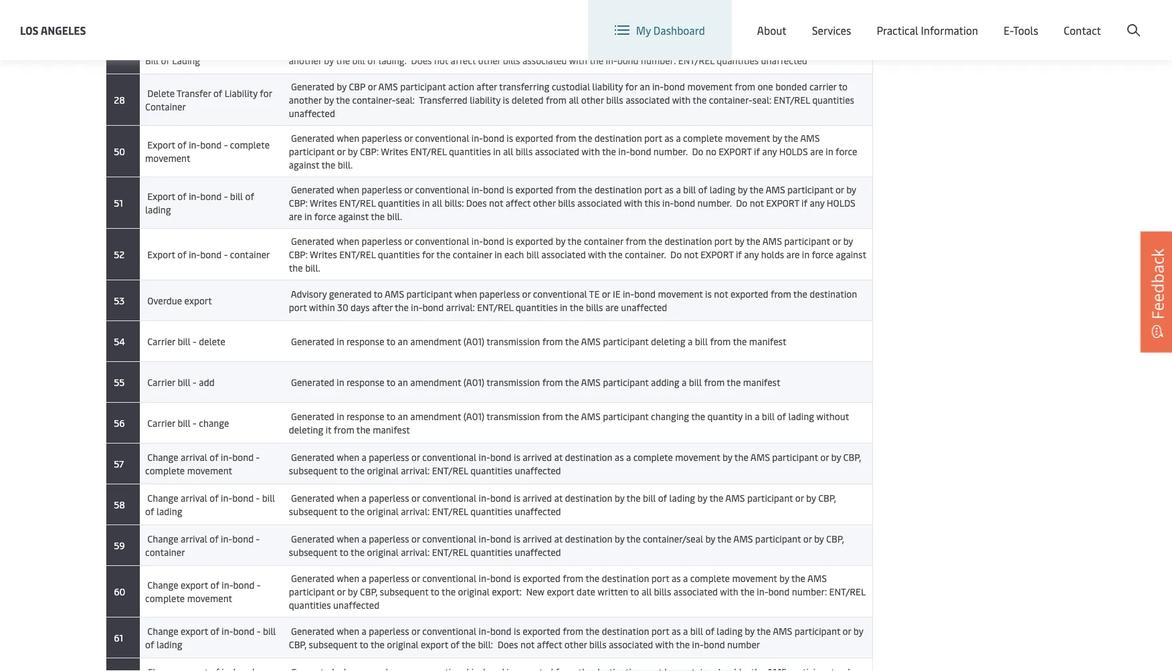Task type: describe. For each thing, give the bounding box(es) containing it.
services
[[812, 23, 852, 37]]

53
[[112, 294, 125, 307]]

carrier for generated by cbp or ams participant action after transferring custodial liability for an in‑bond movement from one bonded carrier to another by the bill of lading:  does not affect other bills associated with the in‑bond number: ent/rel quantities unaffected
[[810, 41, 837, 53]]

52
[[112, 248, 125, 261]]

bill inside generated by cbp or ams participant action after transferring custodial liability for an in‑bond movement from one bonded carrier to another by the bill of lading:  does not affect other bills associated with the in‑bond number: ent/rel quantities unaffected
[[352, 54, 365, 67]]

participant inside generated when paperless or conventional in‑bond is exported from the destination port as a bill of lading by the ams participant or by cbp: writes ent/rel quantities in all bills: does not affect other bills associated with this in‑bond number.  do not export if any holds are in force against the bill.
[[788, 183, 834, 196]]

of inside change export of in‑bond ‑ complete movement
[[211, 579, 220, 591]]

does inside generated when paperless or conventional in‑bond is exported from the destination port as a bill of lading by the ams participant or by cbp: writes ent/rel quantities in all bills: does not affect other bills associated with this in‑bond number.  do not export if any holds are in force against the bill.
[[466, 196, 487, 209]]

generated for generated when a paperless or conventional in‑bond is arrived at destination by the container/seal by the ams participant or by cbp, subsequent to the original arrival: ent/rel quantities unaffected
[[291, 533, 335, 545]]

with inside generated when paperless or conventional in‑bond is exported by the container from the destination port by the ams participant or by cbp: writes ent/rel quantities for the container in each bill associated with the container.  do not export if any holds are in force against the bill.
[[588, 248, 607, 261]]

/
[[1068, 12, 1072, 27]]

arrival for movement
[[181, 451, 207, 464]]

60
[[112, 585, 125, 598]]

los angeles
[[20, 23, 86, 37]]

participant inside generated by cbp or ams participant action after transferring custodial liability for an in‑bond movement from one bonded carrier to another by the container‑seal:  transferred liability is deleted from all other bills associated with the container‑seal: ent/rel quantities unaffected
[[400, 80, 446, 93]]

transfer for bill
[[177, 41, 211, 53]]

no
[[706, 145, 717, 158]]

transferring for from
[[499, 80, 550, 93]]

export of in‑bond ‑ bill of lading
[[145, 190, 254, 216]]

carrier for carrier bill ‑ delete
[[148, 335, 175, 348]]

0 vertical spatial deleting
[[651, 335, 686, 348]]

ent/rel inside the generated when a paperless or conventional in‑bond is exported from the destination port as a complete movement by the ams participant or by cbp, subsequent to the original export:  new export date written to all bills associated with the in‑bond number: ent/rel quantities unaffected
[[830, 585, 866, 598]]

amendment for generated in response to an amendment (a01) transmission from the ams participant deleting a bill from the manifest
[[411, 335, 461, 348]]

days
[[351, 301, 370, 314]]

destination inside the generated when a paperless or conventional in‑bond is exported from the destination port as a bill of lading by the ams participant or by cbp, subsequent to the original export of the bill:  does not affect other bills associated with the in‑bond number
[[602, 625, 650, 638]]

port inside the generated when a paperless or conventional in‑bond is exported from the destination port as a bill of lading by the ams participant or by cbp, subsequent to the original export of the bill:  does not affect other bills associated with the in‑bond number
[[652, 625, 670, 638]]

59
[[112, 539, 125, 552]]

unaffected inside the generated when a paperless or conventional in‑bond is exported from the destination port as a complete movement by the ams participant or by cbp, subsequent to the original export:  new export date written to all bills associated with the in‑bond number: ent/rel quantities unaffected
[[333, 599, 380, 612]]

of inside export of in‑bond ‑ complete movement
[[178, 138, 187, 151]]

generated in response to an amendment (a01) transmission from the ams participant deleting a bill from the manifest
[[289, 335, 787, 348]]

holds
[[762, 248, 785, 261]]

port inside the generated when a paperless or conventional in‑bond is exported from the destination port as a complete movement by the ams participant or by cbp, subsequent to the original export:  new export date written to all bills associated with the in‑bond number: ent/rel quantities unaffected
[[652, 572, 670, 585]]

when inside advisory generated to ams participant when paperless or conventional te or ie in‑bond movement is not exported from the destination port within 30 days after the in‑bond arrival: ent/rel quantities in the bills are unaffected
[[455, 288, 477, 300]]

cbp for bill
[[349, 41, 366, 53]]

number: inside 'generated by cbp or ams participant action after transferring custodial liability for an in‑bond movement from one bonded carrier to another by the complete movement:  transferred liability is deleted from all bills associated with the in‑bond number: ent/rel quantities unaffected'
[[746, 1, 781, 14]]

bonded for generated by cbp or ams participant action after transferring custodial liability for an in‑bond movement from one bonded carrier to another by the complete movement:  transferred liability is deleted from all bills associated with the in‑bond number: ent/rel quantities unaffected
[[776, 0, 808, 0]]

51
[[112, 196, 123, 209]]

writes inside generated when paperless or conventional in‑bond is exported from the destination port as a bill of lading by the ams participant or by cbp: writes ent/rel quantities in all bills: does not affect other bills associated with this in‑bond number.  do not export if any holds are in force against the bill.
[[310, 196, 337, 209]]

account
[[1108, 12, 1147, 27]]

manifest for generated in response to an amendment (a01) transmission from the ams participant deleting a bill from the manifest
[[750, 335, 787, 348]]

complete inside change export of in‑bond ‑ complete movement
[[145, 592, 185, 605]]

paperless inside advisory generated to ams participant when paperless or conventional te or ie in‑bond movement is not exported from the destination port within 30 days after the in‑bond arrival: ent/rel quantities in the bills are unaffected
[[480, 288, 520, 300]]

this
[[645, 196, 661, 209]]

conventional inside generated when paperless or conventional in‑bond is exported by the container from the destination port by the ams participant or by cbp: writes ent/rel quantities for the container in each bill associated with the container.  do not export if any holds are in force against the bill.
[[415, 235, 470, 247]]

los
[[20, 23, 39, 37]]

an inside generated in response to an amendment (a01) transmission from the ams participant changing the quantity in a bill of lading without deleting it from the manifest
[[398, 410, 408, 423]]

new
[[526, 585, 545, 598]]

complete inside change arrival of in‑bond ‑ complete movement
[[145, 464, 185, 477]]

advisory
[[291, 288, 327, 300]]

ams inside "generated when a paperless or conventional in‑bond is arrived at destination by the container/seal by the ams participant or by cbp, subsequent to the original arrival: ent/rel quantities unaffected"
[[734, 533, 753, 545]]

ams inside generated by cbp or ams participant action after transferring custodial liability for an in‑bond movement from one bonded carrier to another by the container‑seal:  transferred liability is deleted from all other bills associated with the container‑seal: ent/rel quantities unaffected
[[379, 80, 398, 93]]

los angeles link
[[20, 22, 86, 38]]

generated in response to an amendment (a01) transmission from the ams participant changing the quantity in a bill of lading without deleting it from the manifest
[[289, 410, 850, 436]]

advisory generated to ams participant when paperless or conventional te or ie in‑bond movement is not exported from the destination port within 30 days after the in‑bond arrival: ent/rel quantities in the bills are unaffected
[[289, 288, 858, 314]]

when for to
[[337, 492, 360, 504]]

57
[[112, 458, 124, 470]]

associated inside generated by cbp or ams participant action after transferring custodial liability for an in‑bond movement from one bonded carrier to another by the container‑seal:  transferred liability is deleted from all other bills associated with the container‑seal: ent/rel quantities unaffected
[[626, 93, 670, 106]]

generated for generated when paperless or conventional in‑bond is exported from the destination port as a complete movement by the ams participant or by cbp: writes ent/rel quantities in all bills associated with the in‑bond number.  do no export if any holds are in force against the bill.
[[291, 132, 335, 144]]

each
[[505, 248, 524, 261]]

if inside generated when paperless or conventional in‑bond is exported from the destination port as a bill of lading by the ams participant or by cbp: writes ent/rel quantities in all bills: does not affect other bills associated with this in‑bond number.  do not export if any holds are in force against the bill.
[[802, 196, 808, 209]]

transferred inside generated by cbp or ams participant action after transferring custodial liability for an in‑bond movement from one bonded carrier to another by the container‑seal:  transferred liability is deleted from all other bills associated with the container‑seal: ent/rel quantities unaffected
[[419, 93, 468, 106]]

bill
[[145, 54, 159, 67]]

to inside 'generated by cbp or ams participant action after transferring custodial liability for an in‑bond movement from one bonded carrier to another by the complete movement:  transferred liability is deleted from all bills associated with the in‑bond number: ent/rel quantities unaffected'
[[839, 0, 848, 0]]

changing
[[651, 410, 690, 423]]

to inside the generated when a paperless or conventional in‑bond is exported from the destination port as a bill of lading by the ams participant or by cbp, subsequent to the original export of the bill:  does not affect other bills associated with the in‑bond number
[[360, 638, 369, 651]]

amendment for generated in response to an amendment (a01) transmission from the ams participant adding a bill from the manifest
[[411, 376, 461, 389]]

bill inside generated in response to an amendment (a01) transmission from the ams participant changing the quantity in a bill of lading without deleting it from the manifest
[[762, 410, 775, 423]]

export for export of in‑bond ‑ complete movement
[[148, 138, 175, 151]]

transmission for adding
[[487, 376, 540, 389]]

overdue export
[[145, 294, 212, 307]]

in‑bond inside "generated when a paperless or conventional in‑bond is arrived at destination by the container/seal by the ams participant or by cbp, subsequent to the original arrival: ent/rel quantities unaffected"
[[479, 533, 512, 545]]

is inside 'generated when paperless or conventional in‑bond is exported from the destination port as a complete movement by the ams participant or by cbp: writes ent/rel quantities in all bills associated with the in‑bond number.  do no export if any holds are in force against the bill.'
[[507, 132, 514, 144]]

carrier for generated by cbp or ams participant action after transferring custodial liability for an in‑bond movement from one bonded carrier to another by the container‑seal:  transferred liability is deleted from all other bills associated with the container‑seal: ent/rel quantities unaffected
[[810, 80, 837, 93]]

export for export of in‑bond ‑ container
[[148, 248, 175, 261]]

about
[[758, 23, 787, 37]]

generated when paperless or conventional in‑bond is exported from the destination port as a complete movement by the ams participant or by cbp: writes ent/rel quantities in all bills associated with the in‑bond number.  do no export if any holds are in force against the bill.
[[289, 132, 858, 171]]

liability for other
[[593, 80, 623, 93]]

destination inside generated when paperless or conventional in‑bond is exported by the container from the destination port by the ams participant or by cbp: writes ent/rel quantities for the container in each bill associated with the container.  do not export if any holds are in force against the bill.
[[665, 235, 713, 247]]

are inside generated when paperless or conventional in‑bond is exported by the container from the destination port by the ams participant or by cbp: writes ent/rel quantities for the container in each bill associated with the container.  do not export if any holds are in force against the bill.
[[787, 248, 800, 261]]

participant inside generated by cbp or ams participant action after transferring custodial liability for an in‑bond movement from one bonded carrier to another by the bill of lading:  does not affect other bills associated with the in‑bond number: ent/rel quantities unaffected
[[400, 41, 446, 53]]

e-
[[1004, 23, 1014, 37]]

cbp: inside 'generated when paperless or conventional in‑bond is exported from the destination port as a complete movement by the ams participant or by cbp: writes ent/rel quantities in all bills associated with the in‑bond number.  do no export if any holds are in force against the bill.'
[[360, 145, 379, 158]]

carrier bill ‑ delete
[[145, 335, 226, 348]]

within
[[309, 301, 335, 314]]

global menu
[[915, 13, 976, 27]]

quantities inside advisory generated to ams participant when paperless or conventional te or ie in‑bond movement is not exported from the destination port within 30 days after the in‑bond arrival: ent/rel quantities in the bills are unaffected
[[516, 301, 558, 314]]

my
[[636, 23, 651, 37]]

50
[[112, 145, 125, 158]]

exported inside generated when paperless or conventional in‑bond is exported from the destination port as a bill of lading by the ams participant or by cbp: writes ent/rel quantities in all bills: does not affect other bills associated with this in‑bond number.  do not export if any holds are in force against the bill.
[[516, 183, 554, 196]]

with inside generated when paperless or conventional in‑bond is exported from the destination port as a bill of lading by the ams participant or by cbp: writes ent/rel quantities in all bills: does not affect other bills associated with this in‑bond number.  do not export if any holds are in force against the bill.
[[624, 196, 643, 209]]

cbp for transferred
[[349, 80, 366, 93]]

information
[[922, 23, 979, 37]]

feedback button
[[1141, 232, 1173, 352]]

generated when a paperless or conventional in‑bond is exported from the destination port as a complete movement by the ams participant or by cbp, subsequent to the original export:  new export date written to all bills associated with the in‑bond number: ent/rel quantities unaffected
[[289, 572, 866, 612]]

response for generated in response to an amendment (a01) transmission from the ams participant changing the quantity in a bill of lading without deleting it from the manifest
[[347, 410, 385, 423]]

export of in‑bond ‑ container
[[145, 248, 270, 261]]

liability for delete transfer of liability for bill of lading
[[225, 41, 258, 53]]

of inside generated when paperless or conventional in‑bond is exported from the destination port as a bill of lading by the ams participant or by cbp: writes ent/rel quantities in all bills: does not affect other bills associated with this in‑bond number.  do not export if any holds are in force against the bill.
[[699, 183, 708, 196]]

export of in‑bond ‑ complete movement
[[145, 138, 270, 164]]

27
[[112, 47, 124, 60]]

delete for container
[[148, 87, 175, 99]]

generated
[[329, 288, 372, 300]]

participant inside "generated when a paperless or conventional in‑bond is arrived at destination by the container/seal by the ams participant or by cbp, subsequent to the original arrival: ent/rel quantities unaffected"
[[756, 533, 802, 545]]

is inside "generated when a paperless or conventional in‑bond is arrived at destination by the container/seal by the ams participant or by cbp, subsequent to the original arrival: ent/rel quantities unaffected"
[[514, 533, 521, 545]]

holds inside 'generated when paperless or conventional in‑bond is exported from the destination port as a complete movement by the ams participant or by cbp: writes ent/rel quantities in all bills associated with the in‑bond number.  do no export if any holds are in force against the bill.'
[[780, 145, 808, 158]]

generated in response to an amendment (a01) transmission from the ams participant adding a bill from the manifest
[[289, 376, 781, 389]]

bills:
[[445, 196, 464, 209]]

are inside advisory generated to ams participant when paperless or conventional te or ie in‑bond movement is not exported from the destination port within 30 days after the in‑bond arrival: ent/rel quantities in the bills are unaffected
[[606, 301, 619, 314]]

(a01) for deleting
[[464, 335, 485, 348]]

cbp for complete
[[349, 0, 366, 0]]

to inside generated by cbp or ams participant action after transferring custodial liability for an in‑bond movement from one bonded carrier to another by the container‑seal:  transferred liability is deleted from all other bills associated with the container‑seal: ent/rel quantities unaffected
[[839, 80, 848, 93]]

in‑bond inside change arrival of in‑bond ‑ container
[[221, 533, 254, 545]]

ams inside generated when paperless or conventional in‑bond is exported by the container from the destination port by the ams participant or by cbp: writes ent/rel quantities for the container in each bill associated with the container.  do not export if any holds are in force against the bill.
[[763, 235, 782, 247]]

as inside 'generated when paperless or conventional in‑bond is exported from the destination port as a complete movement by the ams participant or by cbp: writes ent/rel quantities in all bills associated with the in‑bond number.  do no export if any holds are in force against the bill.'
[[665, 132, 674, 144]]

export for export of in‑bond ‑ bill of lading
[[148, 190, 175, 203]]

bonded for generated by cbp or ams participant action after transferring custodial liability for an in‑bond movement from one bonded carrier to another by the bill of lading:  does not affect other bills associated with the in‑bond number: ent/rel quantities unaffected
[[776, 41, 808, 53]]

my dashboard button
[[615, 0, 705, 60]]

add
[[199, 376, 215, 389]]

associated inside 'generated when paperless or conventional in‑bond is exported from the destination port as a complete movement by the ams participant or by cbp: writes ent/rel quantities in all bills associated with the in‑bond number.  do no export if any holds are in force against the bill.'
[[535, 145, 580, 158]]

container
[[145, 100, 186, 113]]

when for writes
[[337, 183, 360, 196]]

arrived for unaffected
[[523, 451, 552, 464]]

deleted inside generated by cbp or ams participant action after transferring custodial liability for an in‑bond movement from one bonded carrier to another by the container‑seal:  transferred liability is deleted from all other bills associated with the container‑seal: ent/rel quantities unaffected
[[512, 93, 544, 106]]

port inside advisory generated to ams participant when paperless or conventional te or ie in‑bond movement is not exported from the destination port within 30 days after the in‑bond arrival: ent/rel quantities in the bills are unaffected
[[289, 301, 307, 314]]

delete transfer of liability for bill of lading
[[145, 41, 272, 67]]

cbp: inside generated when paperless or conventional in‑bond is exported from the destination port as a bill of lading by the ams participant or by cbp: writes ent/rel quantities in all bills: does not affect other bills associated with this in‑bond number.  do not export if any holds are in force against the bill.
[[289, 196, 308, 209]]

bills inside the generated when a paperless or conventional in‑bond is exported from the destination port as a complete movement by the ams participant or by cbp, subsequent to the original export:  new export date written to all bills associated with the in‑bond number: ent/rel quantities unaffected
[[654, 585, 672, 598]]

change for change arrival of in‑bond ‑ bill of lading
[[148, 492, 179, 504]]

quantities inside generated by cbp or ams participant action after transferring custodial liability for an in‑bond movement from one bonded carrier to another by the bill of lading:  does not affect other bills associated with the in‑bond number: ent/rel quantities unaffected
[[717, 54, 759, 67]]

to inside advisory generated to ams participant when paperless or conventional te or ie in‑bond movement is not exported from the destination port within 30 days after the in‑bond arrival: ent/rel quantities in the bills are unaffected
[[374, 288, 383, 300]]

create
[[1075, 12, 1106, 27]]

generated when paperless or conventional in‑bond is exported by the container from the destination port by the ams participant or by cbp: writes ent/rel quantities for the container in each bill associated with the container.  do not export if any holds are in force against the bill.
[[289, 235, 867, 274]]

delete for bill
[[148, 41, 175, 53]]

quantities inside 'generated when paperless or conventional in‑bond is exported from the destination port as a complete movement by the ams participant or by cbp: writes ent/rel quantities in all bills associated with the in‑bond number.  do no export if any holds are in force against the bill.'
[[449, 145, 491, 158]]

practical information
[[877, 23, 979, 37]]

feedback
[[1147, 249, 1169, 320]]

custodial for bills
[[552, 41, 590, 53]]

cbp: inside generated when paperless or conventional in‑bond is exported by the container from the destination port by the ams participant or by cbp: writes ent/rel quantities for the container in each bill associated with the container.  do not export if any holds are in force against the bill.
[[289, 248, 308, 261]]

from inside advisory generated to ams participant when paperless or conventional te or ie in‑bond movement is not exported from the destination port within 30 days after the in‑bond arrival: ent/rel quantities in the bills are unaffected
[[771, 288, 792, 300]]

container inside change arrival of in‑bond ‑ container
[[145, 546, 185, 559]]

28
[[112, 93, 125, 106]]

login / create account link
[[1014, 0, 1147, 39]]

generated for generated when paperless or conventional in‑bond is exported by the container from the destination port by the ams participant or by cbp: writes ent/rel quantities for the container in each bill associated with the container.  do not export if any holds are in force against the bill.
[[291, 235, 335, 247]]

force inside generated when paperless or conventional in‑bond is exported by the container from the destination port by the ams participant or by cbp: writes ent/rel quantities for the container in each bill associated with the container.  do not export if any holds are in force against the bill.
[[812, 248, 834, 261]]

is inside the generated when a paperless or conventional in‑bond is exported from the destination port as a complete movement by the ams participant or by cbp, subsequent to the original export:  new export date written to all bills associated with the in‑bond number: ent/rel quantities unaffected
[[514, 572, 521, 585]]

another for generated by cbp or ams participant action after transferring custodial liability for an in‑bond movement from one bonded carrier to another by the bill of lading:  does not affect other bills associated with the in‑bond number: ent/rel quantities unaffected
[[289, 54, 322, 67]]

lading inside change export of in‑bond ‑ bill of lading
[[157, 638, 182, 651]]

when for cbp,
[[337, 625, 360, 638]]

if inside 'generated when paperless or conventional in‑bond is exported from the destination port as a complete movement by the ams participant or by cbp: writes ent/rel quantities in all bills associated with the in‑bond number.  do no export if any holds are in force against the bill.'
[[754, 145, 760, 158]]

angeles
[[41, 23, 86, 37]]

generated when a paperless or conventional in‑bond is arrived at destination by the bill of lading by the ams participant or by cbp, subsequent to the original arrival: ent/rel quantities unaffected
[[289, 492, 836, 518]]

global menu button
[[885, 0, 989, 40]]

lading inside change arrival of in‑bond ‑ bill of lading
[[157, 505, 182, 518]]

paperless inside generated when paperless or conventional in‑bond is exported from the destination port as a bill of lading by the ams participant or by cbp: writes ent/rel quantities in all bills: does not affect other bills associated with this in‑bond number.  do not export if any holds are in force against the bill.
[[362, 183, 402, 196]]

at for quantities
[[555, 492, 563, 504]]

dashboard
[[654, 23, 705, 37]]

container‑seal:
[[709, 93, 772, 106]]

after for liability
[[477, 0, 497, 0]]

generated for generated by cbp or ams participant action after transferring custodial liability for an in‑bond movement from one bonded carrier to another by the complete movement:  transferred liability is deleted from all bills associated with the in‑bond number: ent/rel quantities unaffected
[[291, 0, 335, 0]]

generated when a paperless or conventional in‑bond is arrived at destination by the container/seal by the ams participant or by cbp, subsequent to the original arrival: ent/rel quantities unaffected
[[289, 533, 844, 559]]

generated when paperless or conventional in‑bond is exported from the destination port as a bill of lading by the ams participant or by cbp: writes ent/rel quantities in all bills: does not affect other bills associated with this in‑bond number.  do not export if any holds are in force against the bill.
[[289, 183, 857, 223]]

56
[[112, 417, 125, 429]]

generated for generated by cbp or ams participant action after transferring custodial liability for an in‑bond movement from one bonded carrier to another by the container‑seal:  transferred liability is deleted from all other bills associated with the container‑seal: ent/rel quantities unaffected
[[291, 80, 335, 93]]

to inside generated by cbp or ams participant action after transferring custodial liability for an in‑bond movement from one bonded carrier to another by the bill of lading:  does not affect other bills associated with the in‑bond number: ent/rel quantities unaffected
[[839, 41, 848, 53]]

number: inside the generated when a paperless or conventional in‑bond is exported from the destination port as a complete movement by the ams participant or by cbp, subsequent to the original export:  new export date written to all bills associated with the in‑bond number: ent/rel quantities unaffected
[[792, 585, 828, 598]]

‑ inside change arrival of in‑bond ‑ bill of lading
[[256, 492, 260, 504]]

is inside advisory generated to ams participant when paperless or conventional te or ie in‑bond movement is not exported from the destination port within 30 days after the in‑bond arrival: ent/rel quantities in the bills are unaffected
[[706, 288, 712, 300]]

switch location
[[796, 12, 872, 27]]

one for number:
[[758, 41, 774, 53]]

all inside 'generated by cbp or ams participant action after transferring custodial liability for an in‑bond movement from one bonded carrier to another by the complete movement:  transferred liability is deleted from all bills associated with the in‑bond number: ent/rel quantities unaffected'
[[596, 1, 606, 14]]

ams inside 'generated by cbp or ams participant action after transferring custodial liability for an in‑bond movement from one bonded carrier to another by the complete movement:  transferred liability is deleted from all bills associated with the in‑bond number: ent/rel quantities unaffected'
[[379, 0, 398, 0]]

it
[[326, 423, 332, 436]]

exported inside the generated when a paperless or conventional in‑bond is exported from the destination port as a complete movement by the ams participant or by cbp, subsequent to the original export:  new export date written to all bills associated with the in‑bond number: ent/rel quantities unaffected
[[523, 572, 561, 585]]

unaffected inside generated by cbp or ams participant action after transferring custodial liability for an in‑bond movement from one bonded carrier to another by the bill of lading:  does not affect other bills associated with the in‑bond number: ent/rel quantities unaffected
[[762, 54, 808, 67]]

conventional inside generated when a paperless or conventional in‑bond is arrived at destination as a complete movement by the ams participant or by cbp, subsequent to the original arrival: ent/rel quantities unaffected
[[423, 451, 477, 464]]

port inside 'generated when paperless or conventional in‑bond is exported from the destination port as a complete movement by the ams participant or by cbp: writes ent/rel quantities in all bills associated with the in‑bond number.  do no export if any holds are in force against the bill.'
[[645, 132, 663, 144]]

ent/rel inside 'generated by cbp or ams participant action after transferring custodial liability for an in‑bond movement from one bonded carrier to another by the complete movement:  transferred liability is deleted from all bills associated with the in‑bond number: ent/rel quantities unaffected'
[[784, 1, 820, 14]]

not inside the generated when a paperless or conventional in‑bond is exported from the destination port as a bill of lading by the ams participant or by cbp, subsequent to the original export of the bill:  does not affect other bills associated with the in‑bond number
[[521, 638, 535, 651]]

subsequent inside generated when a paperless or conventional in‑bond is arrived at destination as a complete movement by the ams participant or by cbp, subsequent to the original arrival: ent/rel quantities unaffected
[[289, 464, 338, 477]]

delete
[[199, 335, 226, 348]]

bill. inside generated when paperless or conventional in‑bond is exported from the destination port as a bill of lading by the ams participant or by cbp: writes ent/rel quantities in all bills: does not affect other bills associated with this in‑bond number.  do not export if any holds are in force against the bill.
[[387, 210, 402, 223]]

when for quantities
[[337, 235, 360, 247]]

54
[[112, 335, 125, 348]]

exported inside generated when paperless or conventional in‑bond is exported by the container from the destination port by the ams participant or by cbp: writes ent/rel quantities for the container in each bill associated with the container.  do not export if any holds are in force against the bill.
[[516, 235, 554, 247]]

te
[[589, 288, 600, 300]]

arrival: inside generated when a paperless or conventional in‑bond is arrived at destination as a complete movement by the ams participant or by cbp, subsequent to the original arrival: ent/rel quantities unaffected
[[401, 464, 430, 477]]

carrier bill ‑ change
[[145, 417, 229, 429]]

change export of in‑bond ‑ complete movement
[[145, 579, 261, 605]]

or inside 'generated by cbp or ams participant action after transferring custodial liability for an in‑bond movement from one bonded carrier to another by the complete movement:  transferred liability is deleted from all bills associated with the in‑bond number: ent/rel quantities unaffected'
[[368, 0, 377, 0]]

arrival for of
[[181, 492, 207, 504]]

with inside generated by cbp or ams participant action after transferring custodial liability for an in‑bond movement from one bonded carrier to another by the bill of lading:  does not affect other bills associated with the in‑bond number: ent/rel quantities unaffected
[[569, 54, 588, 67]]

change
[[199, 417, 229, 429]]

action for does
[[449, 41, 475, 53]]

from inside generated when paperless or conventional in‑bond is exported by the container from the destination port by the ams participant or by cbp: writes ent/rel quantities for the container in each bill associated with the container.  do not export if any holds are in force against the bill.
[[626, 235, 647, 247]]

cbp, inside the generated when a paperless or conventional in‑bond is exported from the destination port as a complete movement by the ams participant or by cbp, subsequent to the original export:  new export date written to all bills associated with the in‑bond number: ent/rel quantities unaffected
[[360, 585, 378, 598]]

in‑bond inside change arrival of in‑bond ‑ complete movement
[[221, 451, 254, 464]]

exported inside the generated when a paperless or conventional in‑bond is exported from the destination port as a bill of lading by the ams participant or by cbp, subsequent to the original export of the bill:  does not affect other bills associated with the in‑bond number
[[523, 625, 561, 638]]

change arrival of in‑bond ‑ bill of lading
[[145, 492, 275, 518]]

generated for generated when a paperless or conventional in‑bond is arrived at destination as a complete movement by the ams participant or by cbp, subsequent to the original arrival: ent/rel quantities unaffected
[[291, 451, 335, 464]]

liability for bills
[[593, 41, 623, 53]]

participant inside generated in response to an amendment (a01) transmission from the ams participant changing the quantity in a bill of lading without deleting it from the manifest
[[603, 410, 649, 423]]

e-tools
[[1004, 23, 1039, 37]]

to inside generated when a paperless or conventional in‑bond is arrived at destination as a complete movement by the ams participant or by cbp, subsequent to the original arrival: ent/rel quantities unaffected
[[340, 464, 349, 477]]

in‑bond inside generated by cbp or ams participant action after transferring custodial liability for an in‑bond movement from one bonded carrier to another by the container‑seal:  transferred liability is deleted from all other bills associated with the container‑seal: ent/rel quantities unaffected
[[653, 80, 686, 93]]



Task type: vqa. For each thing, say whether or not it's contained in the screenshot.


Task type: locate. For each thing, give the bounding box(es) containing it.
movement inside the generated when a paperless or conventional in‑bond is exported from the destination port as a complete movement by the ams participant or by cbp, subsequent to the original export:  new export date written to all bills associated with the in‑bond number: ent/rel quantities unaffected
[[733, 572, 778, 585]]

2 response from the top
[[347, 376, 385, 389]]

ent/rel
[[784, 1, 820, 14], [679, 54, 715, 67], [774, 93, 810, 106], [411, 145, 447, 158], [340, 196, 376, 209], [340, 248, 376, 261], [477, 301, 514, 314], [432, 464, 468, 477], [432, 505, 468, 518], [432, 546, 468, 559], [830, 585, 866, 598]]

against inside 'generated when paperless or conventional in‑bond is exported from the destination port as a complete movement by the ams participant or by cbp: writes ent/rel quantities in all bills associated with the in‑bond number.  do no export if any holds are in force against the bill.'
[[289, 158, 319, 171]]

against
[[289, 158, 319, 171], [338, 210, 369, 223], [836, 248, 867, 261]]

2 vertical spatial cbp:
[[289, 248, 308, 261]]

0 vertical spatial liability
[[225, 41, 258, 53]]

0 vertical spatial arrival
[[181, 451, 207, 464]]

about button
[[758, 0, 787, 60]]

by
[[337, 0, 347, 0], [324, 1, 334, 14], [337, 41, 347, 53], [324, 54, 334, 67], [337, 80, 347, 93], [324, 93, 334, 106], [773, 132, 783, 144], [348, 145, 358, 158], [738, 183, 748, 196], [847, 183, 857, 196], [556, 235, 566, 247], [735, 235, 745, 247], [844, 235, 854, 247], [723, 451, 733, 464], [832, 451, 842, 464], [615, 492, 625, 504], [698, 492, 708, 504], [807, 492, 817, 504], [615, 533, 625, 545], [706, 533, 716, 545], [815, 533, 825, 545], [780, 572, 790, 585], [348, 585, 358, 598], [745, 625, 755, 638], [854, 625, 864, 638]]

change for change export of in‑bond ‑ bill of lading
[[148, 625, 179, 638]]

0 vertical spatial action
[[449, 0, 475, 0]]

port inside generated when paperless or conventional in‑bond is exported by the container from the destination port by the ams participant or by cbp: writes ent/rel quantities for the container in each bill associated with the container.  do not export if any holds are in force against the bill.
[[715, 235, 733, 247]]

complete inside 'generated when paperless or conventional in‑bond is exported from the destination port as a complete movement by the ams participant or by cbp: writes ent/rel quantities in all bills associated with the in‑bond number.  do no export if any holds are in force against the bill.'
[[684, 132, 723, 144]]

of inside generated by cbp or ams participant action after transferring custodial liability for an in‑bond movement from one bonded carrier to another by the bill of lading:  does not affect other bills associated with the in‑bond number: ent/rel quantities unaffected
[[368, 54, 377, 67]]

holds inside generated when paperless or conventional in‑bond is exported from the destination port as a bill of lading by the ams participant or by cbp: writes ent/rel quantities in all bills: does not affect other bills associated with this in‑bond number.  do not export if any holds are in force against the bill.
[[827, 196, 856, 209]]

3 generated from the top
[[291, 80, 335, 93]]

3 custodial from the top
[[552, 80, 590, 93]]

0 vertical spatial bonded
[[776, 0, 808, 0]]

are
[[811, 145, 824, 158], [289, 210, 302, 223], [787, 248, 800, 261], [606, 301, 619, 314]]

arrival inside change arrival of in‑bond ‑ container
[[181, 533, 207, 545]]

lading inside generated when a paperless or conventional in‑bond is arrived at destination by the bill of lading by the ams participant or by cbp, subsequent to the original arrival: ent/rel quantities unaffected
[[670, 492, 696, 504]]

0 vertical spatial deleted
[[539, 1, 571, 14]]

0 vertical spatial number:
[[746, 1, 781, 14]]

2 amendment from the top
[[411, 376, 461, 389]]

when for ent/rel
[[337, 132, 360, 144]]

change right 60
[[148, 579, 179, 591]]

1 vertical spatial action
[[449, 41, 475, 53]]

2 carrier from the top
[[148, 376, 175, 389]]

3 transferring from the top
[[499, 80, 550, 93]]

export
[[719, 145, 752, 158], [767, 196, 800, 209], [701, 248, 734, 261]]

1 vertical spatial if
[[802, 196, 808, 209]]

generated for generated when a paperless or conventional in‑bond is exported from the destination port as a complete movement by the ams participant or by cbp, subsequent to the original export:  new export date written to all bills associated with the in‑bond number: ent/rel quantities unaffected
[[291, 572, 335, 585]]

transfer for container
[[177, 87, 211, 99]]

2 vertical spatial number:
[[792, 585, 828, 598]]

all inside 'generated when paperless or conventional in‑bond is exported from the destination port as a complete movement by the ams participant or by cbp: writes ent/rel quantities in all bills associated with the in‑bond number.  do no export if any holds are in force against the bill.'
[[503, 145, 514, 158]]

other inside generated when paperless or conventional in‑bond is exported from the destination port as a bill of lading by the ams participant or by cbp: writes ent/rel quantities in all bills: does not affect other bills associated with this in‑bond number.  do not export if any holds are in force against the bill.
[[533, 196, 556, 209]]

one up container‑seal:
[[758, 80, 774, 93]]

0 vertical spatial custodial
[[552, 0, 590, 0]]

exported inside 'generated when paperless or conventional in‑bond is exported from the destination port as a complete movement by the ams participant or by cbp: writes ent/rel quantities in all bills associated with the in‑bond number.  do no export if any holds are in force against the bill.'
[[516, 132, 554, 144]]

1 vertical spatial export
[[148, 190, 175, 203]]

custodial up generated by cbp or ams participant action after transferring custodial liability for an in‑bond movement from one bonded carrier to another by the bill of lading:  does not affect other bills associated with the in‑bond number: ent/rel quantities unaffected
[[552, 0, 590, 0]]

1 vertical spatial delete
[[148, 87, 175, 99]]

2 at from the top
[[555, 492, 563, 504]]

generated for generated in response to an amendment (a01) transmission from the ams participant adding a bill from the manifest
[[291, 376, 335, 389]]

destination
[[595, 132, 642, 144], [595, 183, 642, 196], [665, 235, 713, 247], [810, 288, 858, 300], [565, 451, 613, 464], [565, 492, 613, 504], [565, 533, 613, 545], [602, 572, 650, 585], [602, 625, 650, 638]]

1 action from the top
[[449, 0, 475, 0]]

one down about
[[758, 41, 774, 53]]

for inside generated by cbp or ams participant action after transferring custodial liability for an in‑bond movement from one bonded carrier to another by the bill of lading:  does not affect other bills associated with the in‑bond number: ent/rel quantities unaffected
[[626, 41, 638, 53]]

1 at from the top
[[555, 451, 563, 464]]

port inside generated when paperless or conventional in‑bond is exported from the destination port as a bill of lading by the ams participant or by cbp: writes ent/rel quantities in all bills: does not affect other bills associated with this in‑bond number.  do not export if any holds are in force against the bill.
[[645, 183, 663, 196]]

3 arrival from the top
[[181, 533, 207, 545]]

3 change from the top
[[148, 533, 179, 545]]

arrived
[[523, 451, 552, 464], [523, 492, 552, 504], [523, 533, 552, 545]]

1 vertical spatial does
[[466, 196, 487, 209]]

number:
[[746, 1, 781, 14], [641, 54, 676, 67], [792, 585, 828, 598]]

container/seal
[[643, 533, 704, 545]]

3 (a01) from the top
[[464, 410, 485, 423]]

1 horizontal spatial against
[[338, 210, 369, 223]]

13 generated from the top
[[291, 572, 335, 585]]

arrival down carrier bill ‑ change
[[181, 451, 207, 464]]

not
[[434, 54, 449, 67], [489, 196, 504, 209], [750, 196, 764, 209], [684, 248, 699, 261], [714, 288, 729, 300], [521, 638, 535, 651]]

export right 51
[[148, 190, 175, 203]]

transmission for changing
[[487, 410, 540, 423]]

amendment
[[411, 335, 461, 348], [411, 376, 461, 389], [411, 410, 461, 423]]

with inside generated by cbp or ams participant action after transferring custodial liability for an in‑bond movement from one bonded carrier to another by the container‑seal:  transferred liability is deleted from all other bills associated with the container‑seal: ent/rel quantities unaffected
[[673, 93, 691, 106]]

paperless
[[362, 132, 402, 144], [362, 183, 402, 196], [362, 235, 402, 247], [480, 288, 520, 300], [369, 451, 409, 464], [369, 492, 409, 504], [369, 533, 409, 545], [369, 572, 409, 585], [369, 625, 409, 638]]

ams inside generated when paperless or conventional in‑bond is exported from the destination port as a bill of lading by the ams participant or by cbp: writes ent/rel quantities in all bills: does not affect other bills associated with this in‑bond number.  do not export if any holds are in force against the bill.
[[766, 183, 786, 196]]

2 cbp from the top
[[349, 41, 366, 53]]

1 vertical spatial transferring
[[499, 41, 550, 53]]

1 carrier from the top
[[810, 0, 837, 0]]

2 vertical spatial bill.
[[305, 261, 320, 274]]

bill inside export of in‑bond ‑ bill of lading
[[230, 190, 243, 203]]

3 export from the top
[[148, 248, 175, 261]]

in‑bond inside generated when a paperless or conventional in‑bond is arrived at destination as a complete movement by the ams participant or by cbp, subsequent to the original arrival: ent/rel quantities unaffected
[[479, 451, 512, 464]]

generated for generated when paperless or conventional in‑bond is exported from the destination port as a bill of lading by the ams participant or by cbp: writes ent/rel quantities in all bills: does not affect other bills associated with this in‑bond number.  do not export if any holds are in force against the bill.
[[291, 183, 335, 196]]

my dashboard
[[636, 23, 705, 37]]

subsequent inside generated when a paperless or conventional in‑bond is arrived at destination by the bill of lading by the ams participant or by cbp, subsequent to the original arrival: ent/rel quantities unaffected
[[289, 505, 338, 518]]

ent/rel inside generated when a paperless or conventional in‑bond is arrived at destination as a complete movement by the ams participant or by cbp, subsequent to the original arrival: ent/rel quantities unaffected
[[432, 464, 468, 477]]

custodial for other
[[552, 80, 590, 93]]

custodial down generated by cbp or ams participant action after transferring custodial liability for an in‑bond movement from one bonded carrier to another by the bill of lading:  does not affect other bills associated with the in‑bond number: ent/rel quantities unaffected
[[552, 80, 590, 93]]

lading right 61
[[157, 638, 182, 651]]

response for generated in response to an amendment (a01) transmission from the ams participant adding a bill from the manifest
[[347, 376, 385, 389]]

login
[[1039, 12, 1065, 27]]

1 vertical spatial arrived
[[523, 492, 552, 504]]

container
[[584, 235, 624, 247], [230, 248, 270, 261], [453, 248, 493, 261], [145, 546, 185, 559]]

1 carrier from the top
[[148, 335, 175, 348]]

one up about
[[758, 0, 774, 0]]

subsequent inside "generated when a paperless or conventional in‑bond is arrived at destination by the container/seal by the ams participant or by cbp, subsequent to the original arrival: ent/rel quantities unaffected"
[[289, 546, 338, 559]]

unaffected inside "generated when a paperless or conventional in‑bond is arrived at destination by the container/seal by the ams participant or by cbp, subsequent to the original arrival: ent/rel quantities unaffected"
[[515, 546, 561, 559]]

arrived down generated when a paperless or conventional in‑bond is arrived at destination as a complete movement by the ams participant or by cbp, subsequent to the original arrival: ent/rel quantities unaffected
[[523, 492, 552, 504]]

(a01) inside generated in response to an amendment (a01) transmission from the ams participant changing the quantity in a bill of lading without deleting it from the manifest
[[464, 410, 485, 423]]

practical
[[877, 23, 919, 37]]

2 horizontal spatial against
[[836, 248, 867, 261]]

liability for all
[[593, 0, 623, 0]]

of inside change arrival of in‑bond ‑ container
[[210, 533, 219, 545]]

with inside 'generated when paperless or conventional in‑bond is exported from the destination port as a complete movement by the ams participant or by cbp: writes ent/rel quantities in all bills associated with the in‑bond number.  do no export if any holds are in force against the bill.'
[[582, 145, 600, 158]]

2 horizontal spatial any
[[810, 196, 825, 209]]

port
[[645, 132, 663, 144], [645, 183, 663, 196], [715, 235, 733, 247], [289, 301, 307, 314], [652, 572, 670, 585], [652, 625, 670, 638]]

transmission down generated in response to an amendment (a01) transmission from the ams participant adding a bill from the manifest
[[487, 410, 540, 423]]

exported
[[516, 132, 554, 144], [516, 183, 554, 196], [516, 235, 554, 247], [731, 288, 769, 300], [523, 572, 561, 585], [523, 625, 561, 638]]

0 vertical spatial export
[[719, 145, 752, 158]]

5 change from the top
[[148, 625, 179, 638]]

conventional inside 'generated when paperless or conventional in‑bond is exported from the destination port as a complete movement by the ams participant or by cbp: writes ent/rel quantities in all bills associated with the in‑bond number.  do no export if any holds are in force against the bill.'
[[415, 132, 470, 144]]

2 vertical spatial amendment
[[411, 410, 461, 423]]

export for ams
[[181, 625, 208, 638]]

paperless inside generated when paperless or conventional in‑bond is exported by the container from the destination port by the ams participant or by cbp: writes ent/rel quantities for the container in each bill associated with the container.  do not export if any holds are in force against the bill.
[[362, 235, 402, 247]]

change for change arrival of in‑bond ‑ container
[[148, 533, 179, 545]]

conventional inside "generated when a paperless or conventional in‑bond is arrived at destination by the container/seal by the ams participant or by cbp, subsequent to the original arrival: ent/rel quantities unaffected"
[[423, 533, 477, 545]]

change arrival of in‑bond ‑ container
[[145, 533, 260, 559]]

0 vertical spatial at
[[555, 451, 563, 464]]

0 vertical spatial writes
[[381, 145, 408, 158]]

liability up delete transfer of liability for container
[[225, 41, 258, 53]]

0 vertical spatial carrier
[[810, 0, 837, 0]]

1 change from the top
[[148, 451, 179, 464]]

2 horizontal spatial number:
[[792, 585, 828, 598]]

another for generated by cbp or ams participant action after transferring custodial liability for an in‑bond movement from one bonded carrier to another by the complete movement:  transferred liability is deleted from all bills associated with the in‑bond number: ent/rel quantities unaffected
[[289, 1, 322, 14]]

generated inside generated in response to an amendment (a01) transmission from the ams participant changing the quantity in a bill of lading without deleting it from the manifest
[[291, 410, 335, 423]]

7 generated from the top
[[291, 335, 335, 348]]

a
[[676, 132, 681, 144], [676, 183, 681, 196], [688, 335, 693, 348], [682, 376, 687, 389], [755, 410, 760, 423], [362, 451, 367, 464], [627, 451, 631, 464], [362, 492, 367, 504], [362, 533, 367, 545], [362, 572, 367, 585], [684, 572, 688, 585], [362, 625, 367, 638], [684, 625, 688, 638]]

bill inside generated when paperless or conventional in‑bond is exported by the container from the destination port by the ams participant or by cbp: writes ent/rel quantities for the container in each bill associated with the container.  do not export if any holds are in force against the bill.
[[527, 248, 540, 261]]

3 response from the top
[[347, 410, 385, 423]]

2 carrier from the top
[[810, 41, 837, 53]]

0 vertical spatial if
[[754, 145, 760, 158]]

3 transmission from the top
[[487, 410, 540, 423]]

3 one from the top
[[758, 80, 774, 93]]

at down generated when a paperless or conventional in‑bond is arrived at destination as a complete movement by the ams participant or by cbp, subsequent to the original arrival: ent/rel quantities unaffected
[[555, 492, 563, 504]]

1 cbp from the top
[[349, 0, 366, 0]]

practical information button
[[877, 0, 979, 60]]

1 vertical spatial transferred
[[419, 93, 468, 106]]

exported inside advisory generated to ams participant when paperless or conventional te or ie in‑bond movement is not exported from the destination port within 30 days after the in‑bond arrival: ent/rel quantities in the bills are unaffected
[[731, 288, 769, 300]]

carrier right 55
[[148, 376, 175, 389]]

30
[[337, 301, 349, 314]]

transmission up generated in response to an amendment (a01) transmission from the ams participant adding a bill from the manifest
[[487, 335, 540, 348]]

generated inside generated by cbp or ams participant action after transferring custodial liability for an in‑bond movement from one bonded carrier to another by the bill of lading:  does not affect other bills associated with the in‑bond number: ent/rel quantities unaffected
[[291, 41, 335, 53]]

1 vertical spatial another
[[289, 54, 322, 67]]

when for original
[[337, 533, 360, 545]]

2 another from the top
[[289, 54, 322, 67]]

1 one from the top
[[758, 0, 774, 0]]

arrival
[[181, 451, 207, 464], [181, 492, 207, 504], [181, 533, 207, 545]]

2 bonded from the top
[[776, 41, 808, 53]]

carrier bill ‑ add
[[145, 376, 215, 389]]

location
[[831, 12, 872, 27]]

0 vertical spatial transferring
[[499, 0, 550, 0]]

after inside 'generated by cbp or ams participant action after transferring custodial liability for an in‑bond movement from one bonded carrier to another by the complete movement:  transferred liability is deleted from all bills associated with the in‑bond number: ent/rel quantities unaffected'
[[477, 0, 497, 0]]

2 one from the top
[[758, 41, 774, 53]]

in
[[494, 145, 501, 158], [826, 145, 834, 158], [422, 196, 430, 209], [305, 210, 312, 223], [495, 248, 502, 261], [803, 248, 810, 261], [560, 301, 568, 314], [337, 335, 344, 348], [337, 376, 344, 389], [337, 410, 344, 423], [745, 410, 753, 423]]

lading right 51
[[145, 203, 171, 216]]

9 generated from the top
[[291, 410, 335, 423]]

1 vertical spatial writes
[[310, 196, 337, 209]]

1 arrived from the top
[[523, 451, 552, 464]]

2 vertical spatial another
[[289, 93, 322, 106]]

bill. inside generated when paperless or conventional in‑bond is exported by the container from the destination port by the ams participant or by cbp: writes ent/rel quantities for the container in each bill associated with the container.  do not export if any holds are in force against the bill.
[[305, 261, 320, 274]]

manifest for generated in response to an amendment (a01) transmission from the ams participant adding a bill from the manifest
[[744, 376, 781, 389]]

1 response from the top
[[347, 335, 385, 348]]

deleting inside generated in response to an amendment (a01) transmission from the ams participant changing the quantity in a bill of lading without deleting it from the manifest
[[289, 423, 324, 436]]

not inside generated when paperless or conventional in‑bond is exported by the container from the destination port by the ams participant or by cbp: writes ent/rel quantities for the container in each bill associated with the container.  do not export if any holds are in force against the bill.
[[684, 248, 699, 261]]

bill.
[[338, 158, 353, 171], [387, 210, 402, 223], [305, 261, 320, 274]]

carrier for carrier bill ‑ add
[[148, 376, 175, 389]]

1 liability from the top
[[225, 41, 258, 53]]

change right 58
[[148, 492, 179, 504]]

0 vertical spatial response
[[347, 335, 385, 348]]

affect inside the generated when a paperless or conventional in‑bond is exported from the destination port as a bill of lading by the ams participant or by cbp, subsequent to the original export of the bill:  does not affect other bills associated with the in‑bond number
[[537, 638, 562, 651]]

transfer inside delete transfer of liability for container
[[177, 87, 211, 99]]

transfer up lading
[[177, 41, 211, 53]]

of inside delete transfer of liability for container
[[214, 87, 223, 99]]

response inside generated in response to an amendment (a01) transmission from the ams participant changing the quantity in a bill of lading without deleting it from the manifest
[[347, 410, 385, 423]]

0 vertical spatial delete
[[148, 41, 175, 53]]

1 horizontal spatial affect
[[506, 196, 531, 209]]

1 vertical spatial arrival
[[181, 492, 207, 504]]

destination inside "generated when a paperless or conventional in‑bond is arrived at destination by the container/seal by the ams participant or by cbp, subsequent to the original arrival: ent/rel quantities unaffected"
[[565, 533, 613, 545]]

0 vertical spatial arrived
[[523, 451, 552, 464]]

transferring for affect
[[499, 41, 550, 53]]

2 vertical spatial one
[[758, 80, 774, 93]]

arrival: inside generated when a paperless or conventional in‑bond is arrived at destination by the bill of lading by the ams participant or by cbp, subsequent to the original arrival: ent/rel quantities unaffected
[[401, 505, 430, 518]]

an inside generated by cbp or ams participant action after transferring custodial liability for an in‑bond movement from one bonded carrier to another by the container‑seal:  transferred liability is deleted from all other bills associated with the container‑seal: ent/rel quantities unaffected
[[640, 80, 650, 93]]

all inside generated when paperless or conventional in‑bond is exported from the destination port as a bill of lading by the ams participant or by cbp: writes ent/rel quantities in all bills: does not affect other bills associated with this in‑bond number.  do not export if any holds are in force against the bill.
[[432, 196, 442, 209]]

2 vertical spatial force
[[812, 248, 834, 261]]

2 transfer from the top
[[177, 87, 211, 99]]

1 vertical spatial cbp:
[[289, 196, 308, 209]]

without
[[817, 410, 850, 423]]

all
[[596, 1, 606, 14], [569, 93, 579, 106], [503, 145, 514, 158], [432, 196, 442, 209], [642, 585, 652, 598]]

2 vertical spatial manifest
[[373, 423, 410, 436]]

‑ inside export of in‑bond ‑ bill of lading
[[224, 190, 228, 203]]

4 generated from the top
[[291, 132, 335, 144]]

11 generated from the top
[[291, 492, 335, 504]]

another inside generated by cbp or ams participant action after transferring custodial liability for an in‑bond movement from one bonded carrier to another by the bill of lading:  does not affect other bills associated with the in‑bond number: ent/rel quantities unaffected
[[289, 54, 322, 67]]

liability for delete transfer of liability for container
[[225, 87, 258, 99]]

exported up each
[[516, 235, 554, 247]]

change for change export of in‑bond ‑ complete movement
[[148, 579, 179, 591]]

holds
[[780, 145, 808, 158], [827, 196, 856, 209]]

generated inside 'generated by cbp or ams participant action after transferring custodial liability for an in‑bond movement from one bonded carrier to another by the complete movement:  transferred liability is deleted from all bills associated with the in‑bond number: ent/rel quantities unaffected'
[[291, 0, 335, 0]]

action for liability
[[449, 0, 475, 0]]

bonded for generated by cbp or ams participant action after transferring custodial liability for an in‑bond movement from one bonded carrier to another by the container‑seal:  transferred liability is deleted from all other bills associated with the container‑seal: ent/rel quantities unaffected
[[776, 80, 808, 93]]

quantities
[[822, 1, 864, 14], [717, 54, 759, 67], [813, 93, 855, 106], [449, 145, 491, 158], [378, 196, 420, 209], [378, 248, 420, 261], [516, 301, 558, 314], [471, 464, 513, 477], [471, 505, 513, 518], [471, 546, 513, 559], [289, 599, 331, 612]]

1 custodial from the top
[[552, 0, 590, 0]]

2 custodial from the top
[[552, 41, 590, 53]]

2 vertical spatial against
[[836, 248, 867, 261]]

1 export from the top
[[148, 138, 175, 151]]

0 horizontal spatial deleting
[[289, 423, 324, 436]]

change right 61
[[148, 625, 179, 638]]

2 (a01) from the top
[[464, 376, 485, 389]]

ams inside 'generated when paperless or conventional in‑bond is exported from the destination port as a complete movement by the ams participant or by cbp: writes ent/rel quantities in all bills associated with the in‑bond number.  do no export if any holds are in force against the bill.'
[[801, 132, 820, 144]]

0 vertical spatial export
[[148, 138, 175, 151]]

1 vertical spatial at
[[555, 492, 563, 504]]

2 transmission from the top
[[487, 376, 540, 389]]

movement inside advisory generated to ams participant when paperless or conventional te or ie in‑bond movement is not exported from the destination port within 30 days after the in‑bond arrival: ent/rel quantities in the bills are unaffected
[[658, 288, 703, 300]]

(a01) for adding
[[464, 376, 485, 389]]

2 arrived from the top
[[523, 492, 552, 504]]

generated when a paperless or conventional in‑bond is arrived at destination as a complete movement by the ams participant or by cbp, subsequent to the original arrival: ent/rel quantities unaffected
[[289, 451, 862, 477]]

original inside generated when a paperless or conventional in‑bond is arrived at destination by the bill of lading by the ams participant or by cbp, subsequent to the original arrival: ent/rel quantities unaffected
[[367, 505, 399, 518]]

2 horizontal spatial affect
[[537, 638, 562, 651]]

when for the
[[337, 451, 360, 464]]

movement inside generated by cbp or ams participant action after transferring custodial liability for an in‑bond movement from one bonded carrier to another by the container‑seal:  transferred liability is deleted from all other bills associated with the container‑seal: ent/rel quantities unaffected
[[688, 80, 733, 93]]

generated when a paperless or conventional in‑bond is exported from the destination port as a bill of lading by the ams participant or by cbp, subsequent to the original export of the bill:  does not affect other bills associated with the in‑bond number
[[289, 625, 864, 651]]

bill
[[352, 54, 365, 67], [684, 183, 696, 196], [230, 190, 243, 203], [527, 248, 540, 261], [178, 335, 191, 348], [695, 335, 708, 348], [178, 376, 191, 389], [689, 376, 702, 389], [762, 410, 775, 423], [178, 417, 191, 429], [262, 492, 275, 504], [643, 492, 656, 504], [263, 625, 276, 638], [691, 625, 704, 638]]

deleted inside 'generated by cbp or ams participant action after transferring custodial liability for an in‑bond movement from one bonded carrier to another by the complete movement:  transferred liability is deleted from all bills associated with the in‑bond number: ent/rel quantities unaffected'
[[539, 1, 571, 14]]

0 vertical spatial cbp:
[[360, 145, 379, 158]]

1 transfer from the top
[[177, 41, 211, 53]]

services button
[[812, 0, 852, 60]]

number: inside generated by cbp or ams participant action after transferring custodial liability for an in‑bond movement from one bonded carrier to another by the bill of lading:  does not affect other bills associated with the in‑bond number: ent/rel quantities unaffected
[[641, 54, 676, 67]]

generated for generated in response to an amendment (a01) transmission from the ams participant changing the quantity in a bill of lading without deleting it from the manifest
[[291, 410, 335, 423]]

switch location button
[[775, 12, 872, 27]]

exported down holds
[[731, 288, 769, 300]]

generated by cbp or ams participant action after transferring custodial liability for an in‑bond movement from one bonded carrier to another by the bill of lading:  does not affect other bills associated with the in‑bond number: ent/rel quantities unaffected
[[289, 41, 848, 67]]

export up holds
[[767, 196, 800, 209]]

1 vertical spatial cbp
[[349, 41, 366, 53]]

contact button
[[1064, 0, 1102, 60]]

0 vertical spatial force
[[836, 145, 858, 158]]

another
[[289, 1, 322, 14], [289, 54, 322, 67], [289, 93, 322, 106]]

2 vertical spatial arrival
[[181, 533, 207, 545]]

2 vertical spatial response
[[347, 410, 385, 423]]

carrier for carrier bill ‑ change
[[148, 417, 175, 429]]

complete inside 'generated by cbp or ams participant action after transferring custodial liability for an in‑bond movement from one bonded carrier to another by the complete movement:  transferred liability is deleted from all bills associated with the in‑bond number: ent/rel quantities unaffected'
[[352, 1, 392, 14]]

carrier right "56"
[[148, 417, 175, 429]]

change for change arrival of in‑bond ‑ complete movement
[[148, 451, 179, 464]]

date
[[577, 585, 596, 598]]

2 vertical spatial export
[[148, 248, 175, 261]]

movement inside export of in‑bond ‑ complete movement
[[145, 152, 191, 164]]

1 vertical spatial liability
[[225, 87, 258, 99]]

3 amendment from the top
[[411, 410, 461, 423]]

0 vertical spatial holds
[[780, 145, 808, 158]]

contact
[[1064, 23, 1102, 37]]

lading up change arrival of in‑bond ‑ container
[[157, 505, 182, 518]]

2 horizontal spatial does
[[498, 638, 518, 651]]

adding
[[651, 376, 680, 389]]

transferring for deleted
[[499, 0, 550, 0]]

2 transferring from the top
[[499, 41, 550, 53]]

arrival down change arrival of in‑bond ‑ bill of lading at the bottom
[[181, 533, 207, 545]]

action inside generated by cbp or ams participant action after transferring custodial liability for an in‑bond movement from one bonded carrier to another by the container‑seal:  transferred liability is deleted from all other bills associated with the container‑seal: ent/rel quantities unaffected
[[449, 80, 475, 93]]

3 carrier from the top
[[810, 80, 837, 93]]

participant inside generated when paperless or conventional in‑bond is exported by the container from the destination port by the ams participant or by cbp: writes ent/rel quantities for the container in each bill associated with the container.  do not export if any holds are in force against the bill.
[[785, 235, 831, 247]]

at for unaffected
[[555, 451, 563, 464]]

0 horizontal spatial holds
[[780, 145, 808, 158]]

61
[[112, 632, 123, 644]]

0 horizontal spatial force
[[314, 210, 336, 223]]

3 another from the top
[[289, 93, 322, 106]]

change right 59
[[148, 533, 179, 545]]

or
[[368, 0, 377, 0], [368, 41, 377, 53], [368, 80, 377, 93], [405, 132, 413, 144], [337, 145, 346, 158], [405, 183, 413, 196], [836, 183, 845, 196], [405, 235, 413, 247], [833, 235, 841, 247], [522, 288, 531, 300], [602, 288, 611, 300], [412, 451, 420, 464], [821, 451, 829, 464], [412, 492, 420, 504], [796, 492, 804, 504], [412, 533, 420, 545], [804, 533, 812, 545], [412, 572, 420, 585], [337, 585, 346, 598], [412, 625, 420, 638], [843, 625, 852, 638]]

generated by cbp or ams participant action after transferring custodial liability for an in‑bond movement from one bonded carrier to another by the complete movement:  transferred liability is deleted from all bills associated with the in‑bond number: ent/rel quantities unaffected
[[289, 0, 864, 27]]

export down the container
[[148, 138, 175, 151]]

transfer up the container
[[177, 87, 211, 99]]

1 vertical spatial any
[[810, 196, 825, 209]]

if inside generated when paperless or conventional in‑bond is exported by the container from the destination port by the ams participant or by cbp: writes ent/rel quantities for the container in each bill associated with the container.  do not export if any holds are in force against the bill.
[[736, 248, 742, 261]]

export inside export of in‑bond ‑ complete movement
[[148, 138, 175, 151]]

one inside generated by cbp or ams participant action after transferring custodial liability for an in‑bond movement from one bonded carrier to another by the bill of lading:  does not affect other bills associated with the in‑bond number: ent/rel quantities unaffected
[[758, 41, 774, 53]]

one for container‑seal:
[[758, 80, 774, 93]]

0 vertical spatial manifest
[[750, 335, 787, 348]]

1 vertical spatial export
[[767, 196, 800, 209]]

0 vertical spatial does
[[411, 54, 432, 67]]

delete up bill
[[148, 41, 175, 53]]

4 change from the top
[[148, 579, 179, 591]]

lading up number
[[717, 625, 743, 638]]

change inside change export of in‑bond ‑ bill of lading
[[148, 625, 179, 638]]

arrived down generated when a paperless or conventional in‑bond is arrived at destination by the bill of lading by the ams participant or by cbp, subsequent to the original arrival: ent/rel quantities unaffected
[[523, 533, 552, 545]]

after for does
[[477, 41, 497, 53]]

deleted down generated by cbp or ams participant action after transferring custodial liability for an in‑bond movement from one bonded carrier to another by the bill of lading:  does not affect other bills associated with the in‑bond number: ent/rel quantities unaffected
[[512, 93, 544, 106]]

another for generated by cbp or ams participant action after transferring custodial liability for an in‑bond movement from one bonded carrier to another by the container‑seal:  transferred liability is deleted from all other bills associated with the container‑seal: ent/rel quantities unaffected
[[289, 93, 322, 106]]

bill inside change export of in‑bond ‑ bill of lading
[[263, 625, 276, 638]]

2 arrival from the top
[[181, 492, 207, 504]]

0 horizontal spatial number:
[[641, 54, 676, 67]]

1 horizontal spatial if
[[754, 145, 760, 158]]

14 generated from the top
[[291, 625, 335, 638]]

affect inside generated when paperless or conventional in‑bond is exported from the destination port as a bill of lading by the ams participant or by cbp: writes ent/rel quantities in all bills: does not affect other bills associated with this in‑bond number.  do not export if any holds are in force against the bill.
[[506, 196, 531, 209]]

1 amendment from the top
[[411, 335, 461, 348]]

1 vertical spatial bonded
[[776, 41, 808, 53]]

0 vertical spatial transfer
[[177, 41, 211, 53]]

0 vertical spatial (a01)
[[464, 335, 485, 348]]

2 export from the top
[[148, 190, 175, 203]]

0 horizontal spatial affect
[[451, 54, 476, 67]]

one for in‑bond
[[758, 0, 774, 0]]

destination inside generated when paperless or conventional in‑bond is exported from the destination port as a bill of lading by the ams participant or by cbp: writes ent/rel quantities in all bills: does not affect other bills associated with this in‑bond number.  do not export if any holds are in force against the bill.
[[595, 183, 642, 196]]

generated inside generated when paperless or conventional in‑bond is exported from the destination port as a bill of lading by the ams participant or by cbp: writes ent/rel quantities in all bills: does not affect other bills associated with this in‑bond number.  do not export if any holds are in force against the bill.
[[291, 183, 335, 196]]

1 vertical spatial do
[[736, 196, 748, 209]]

movement
[[688, 0, 733, 0], [688, 41, 733, 53], [688, 80, 733, 93], [725, 132, 770, 144], [145, 152, 191, 164], [658, 288, 703, 300], [676, 451, 721, 464], [187, 464, 232, 477], [733, 572, 778, 585], [187, 592, 232, 605]]

1 generated from the top
[[291, 0, 335, 0]]

2 vertical spatial (a01)
[[464, 410, 485, 423]]

export right 52 in the top left of the page
[[148, 248, 175, 261]]

exported down new
[[523, 625, 561, 638]]

55
[[112, 376, 125, 389]]

3 carrier from the top
[[148, 417, 175, 429]]

8 generated from the top
[[291, 376, 335, 389]]

1 delete from the top
[[148, 41, 175, 53]]

custodial down 'generated by cbp or ams participant action after transferring custodial liability for an in‑bond movement from one bonded carrier to another by the complete movement:  transferred liability is deleted from all bills associated with the in‑bond number: ent/rel quantities unaffected'
[[552, 41, 590, 53]]

destination inside generated when a paperless or conventional in‑bond is arrived at destination as a complete movement by the ams participant or by cbp, subsequent to the original arrival: ent/rel quantities unaffected
[[565, 451, 613, 464]]

2 change from the top
[[148, 492, 179, 504]]

1 another from the top
[[289, 1, 322, 14]]

at
[[555, 451, 563, 464], [555, 492, 563, 504], [555, 533, 563, 545]]

3 cbp from the top
[[349, 80, 366, 93]]

complete
[[352, 1, 392, 14], [684, 132, 723, 144], [230, 138, 270, 151], [634, 451, 673, 464], [145, 464, 185, 477], [691, 572, 730, 585], [145, 592, 185, 605]]

lading
[[172, 54, 200, 67]]

2 vertical spatial does
[[498, 638, 518, 651]]

12 generated from the top
[[291, 533, 335, 545]]

1 bonded from the top
[[776, 0, 808, 0]]

1 transferring from the top
[[499, 0, 550, 0]]

all inside the generated when a paperless or conventional in‑bond is exported from the destination port as a complete movement by the ams participant or by cbp, subsequent to the original export:  new export date written to all bills associated with the in‑bond number: ent/rel quantities unaffected
[[642, 585, 652, 598]]

cbp inside generated by cbp or ams participant action after transferring custodial liability for an in‑bond movement from one bonded carrier to another by the container‑seal:  transferred liability is deleted from all other bills associated with the container‑seal: ent/rel quantities unaffected
[[349, 80, 366, 93]]

1 arrival from the top
[[181, 451, 207, 464]]

delete up the container
[[148, 87, 175, 99]]

2 generated from the top
[[291, 41, 335, 53]]

one
[[758, 0, 774, 0], [758, 41, 774, 53], [758, 80, 774, 93]]

arrived inside "generated when a paperless or conventional in‑bond is arrived at destination by the container/seal by the ams participant or by cbp, subsequent to the original arrival: ent/rel quantities unaffected"
[[523, 533, 552, 545]]

1 vertical spatial deleted
[[512, 93, 544, 106]]

2 liability from the top
[[225, 87, 258, 99]]

change export of in‑bond ‑ bill of lading
[[145, 625, 276, 651]]

menu
[[948, 13, 976, 27]]

1 horizontal spatial force
[[812, 248, 834, 261]]

subsequent inside the generated when a paperless or conventional in‑bond is exported from the destination port as a complete movement by the ams participant or by cbp, subsequent to the original export:  new export date written to all bills associated with the in‑bond number: ent/rel quantities unaffected
[[380, 585, 429, 598]]

quantities inside generated by cbp or ams participant action after transferring custodial liability for an in‑bond movement from one bonded carrier to another by the container‑seal:  transferred liability is deleted from all other bills associated with the container‑seal: ent/rel quantities unaffected
[[813, 93, 855, 106]]

1 horizontal spatial number:
[[746, 1, 781, 14]]

bill inside generated when a paperless or conventional in‑bond is arrived at destination by the bill of lading by the ams participant or by cbp, subsequent to the original arrival: ent/rel quantities unaffected
[[643, 492, 656, 504]]

3 action from the top
[[449, 80, 475, 93]]

1 horizontal spatial does
[[466, 196, 487, 209]]

switch
[[796, 12, 828, 27]]

transmission down generated in response to an amendment (a01) transmission from the ams participant deleting a bill from the manifest
[[487, 376, 540, 389]]

custodial
[[552, 0, 590, 0], [552, 41, 590, 53], [552, 80, 590, 93]]

export for participant
[[181, 579, 208, 591]]

1 (a01) from the top
[[464, 335, 485, 348]]

bills inside advisory generated to ams participant when paperless or conventional te or ie in‑bond movement is not exported from the destination port within 30 days after the in‑bond arrival: ent/rel quantities in the bills are unaffected
[[586, 301, 603, 314]]

1 horizontal spatial any
[[763, 145, 777, 158]]

0 vertical spatial amendment
[[411, 335, 461, 348]]

custodial for all
[[552, 0, 590, 0]]

deleted up generated by cbp or ams participant action after transferring custodial liability for an in‑bond movement from one bonded carrier to another by the bill of lading:  does not affect other bills associated with the in‑bond number: ent/rel quantities unaffected
[[539, 1, 571, 14]]

exported down generated by cbp or ams participant action after transferring custodial liability for an in‑bond movement from one bonded carrier to another by the container‑seal:  transferred liability is deleted from all other bills associated with the container‑seal: ent/rel quantities unaffected
[[516, 132, 554, 144]]

lading left without
[[789, 410, 815, 423]]

2 vertical spatial transferring
[[499, 80, 550, 93]]

0 horizontal spatial does
[[411, 54, 432, 67]]

generated for generated when a paperless or conventional in‑bond is arrived at destination by the bill of lading by the ams participant or by cbp, subsequent to the original arrival: ent/rel quantities unaffected
[[291, 492, 335, 504]]

lading inside generated when paperless or conventional in‑bond is exported from the destination port as a bill of lading by the ams participant or by cbp: writes ent/rel quantities in all bills: does not affect other bills associated with this in‑bond number.  do not export if any holds are in force against the bill.
[[710, 183, 736, 196]]

subsequent
[[289, 464, 338, 477], [289, 505, 338, 518], [289, 546, 338, 559], [380, 585, 429, 598], [309, 638, 358, 651]]

1 vertical spatial force
[[314, 210, 336, 223]]

export for port
[[184, 294, 212, 307]]

1 vertical spatial transfer
[[177, 87, 211, 99]]

1 vertical spatial carrier
[[148, 376, 175, 389]]

1 horizontal spatial holds
[[827, 196, 856, 209]]

exported down 'generated when paperless or conventional in‑bond is exported from the destination port as a complete movement by the ams participant or by cbp: writes ent/rel quantities in all bills associated with the in‑bond number.  do no export if any holds are in force against the bill.' on the top
[[516, 183, 554, 196]]

complete inside the generated when a paperless or conventional in‑bond is exported from the destination port as a complete movement by the ams participant or by cbp, subsequent to the original export:  new export date written to all bills associated with the in‑bond number: ent/rel quantities unaffected
[[691, 572, 730, 585]]

export left holds
[[701, 248, 734, 261]]

if
[[754, 145, 760, 158], [802, 196, 808, 209], [736, 248, 742, 261]]

arrived for quantities
[[523, 492, 552, 504]]

generated for generated when a paperless or conventional in‑bond is exported from the destination port as a bill of lading by the ams participant or by cbp, subsequent to the original export of the bill:  does not affect other bills associated with the in‑bond number
[[291, 625, 335, 638]]

deleting left "it"
[[289, 423, 324, 436]]

at down generated in response to an amendment (a01) transmission from the ams participant changing the quantity in a bill of lading without deleting it from the manifest
[[555, 451, 563, 464]]

carrier down overdue
[[148, 335, 175, 348]]

after for is
[[477, 80, 497, 93]]

generated for generated in response to an amendment (a01) transmission from the ams participant deleting a bill from the manifest
[[291, 335, 335, 348]]

number
[[728, 638, 761, 651]]

paperless inside the generated when a paperless or conventional in‑bond is exported from the destination port as a bill of lading by the ams participant or by cbp, subsequent to the original export of the bill:  does not affect other bills associated with the in‑bond number
[[369, 625, 409, 638]]

3 bonded from the top
[[776, 80, 808, 93]]

at down generated when a paperless or conventional in‑bond is arrived at destination by the bill of lading by the ams participant or by cbp, subsequent to the original arrival: ent/rel quantities unaffected
[[555, 533, 563, 545]]

after inside generated by cbp or ams participant action after transferring custodial liability for an in‑bond movement from one bonded carrier to another by the bill of lading:  does not affect other bills associated with the in‑bond number: ent/rel quantities unaffected
[[477, 41, 497, 53]]

arrival down change arrival of in‑bond ‑ complete movement
[[181, 492, 207, 504]]

delete transfer of liability for container
[[145, 87, 272, 113]]

do
[[692, 145, 704, 158], [736, 196, 748, 209], [671, 248, 682, 261]]

2 vertical spatial export
[[701, 248, 734, 261]]

0 vertical spatial affect
[[451, 54, 476, 67]]

10 generated from the top
[[291, 451, 335, 464]]

3 arrived from the top
[[523, 533, 552, 545]]

export right no
[[719, 145, 752, 158]]

generated by cbp or ams participant action after transferring custodial liability for an in‑bond movement from one bonded carrier to another by the container‑seal:  transferred liability is deleted from all other bills associated with the container‑seal: ent/rel quantities unaffected
[[289, 80, 855, 119]]

transmission for deleting
[[487, 335, 540, 348]]

exported up new
[[523, 572, 561, 585]]

action for is
[[449, 80, 475, 93]]

1 vertical spatial (a01)
[[464, 376, 485, 389]]

2 action from the top
[[449, 41, 475, 53]]

when for subsequent
[[337, 572, 360, 585]]

1 vertical spatial affect
[[506, 196, 531, 209]]

(a01) for changing
[[464, 410, 485, 423]]

0 vertical spatial any
[[763, 145, 777, 158]]

2 delete from the top
[[148, 87, 175, 99]]

complete inside generated when a paperless or conventional in‑bond is arrived at destination as a complete movement by the ams participant or by cbp, subsequent to the original arrival: ent/rel quantities unaffected
[[634, 451, 673, 464]]

login / create account
[[1039, 12, 1147, 27]]

0 vertical spatial cbp
[[349, 0, 366, 0]]

2 vertical spatial affect
[[537, 638, 562, 651]]

arrived down generated in response to an amendment (a01) transmission from the ams participant changing the quantity in a bill of lading without deleting it from the manifest
[[523, 451, 552, 464]]

change inside change arrival of in‑bond ‑ container
[[148, 533, 179, 545]]

liability down delete transfer of liability for bill of lading
[[225, 87, 258, 99]]

lading down no
[[710, 183, 736, 196]]

any
[[763, 145, 777, 158], [810, 196, 825, 209], [745, 248, 759, 261]]

writes
[[381, 145, 408, 158], [310, 196, 337, 209], [310, 248, 337, 261]]

when
[[337, 132, 360, 144], [337, 183, 360, 196], [337, 235, 360, 247], [455, 288, 477, 300], [337, 451, 360, 464], [337, 492, 360, 504], [337, 533, 360, 545], [337, 572, 360, 585], [337, 625, 360, 638]]

generated
[[291, 0, 335, 0], [291, 41, 335, 53], [291, 80, 335, 93], [291, 132, 335, 144], [291, 183, 335, 196], [291, 235, 335, 247], [291, 335, 335, 348], [291, 376, 335, 389], [291, 410, 335, 423], [291, 451, 335, 464], [291, 492, 335, 504], [291, 533, 335, 545], [291, 572, 335, 585], [291, 625, 335, 638]]

response for generated in response to an amendment (a01) transmission from the ams participant deleting a bill from the manifest
[[347, 335, 385, 348]]

against inside generated when paperless or conventional in‑bond is exported by the container from the destination port by the ams participant or by cbp: writes ent/rel quantities for the container in each bill associated with the container.  do not export if any holds are in force against the bill.
[[836, 248, 867, 261]]

deleting up adding in the bottom of the page
[[651, 335, 686, 348]]

for inside delete transfer of liability for container
[[260, 87, 272, 99]]

written
[[598, 585, 629, 598]]

5 generated from the top
[[291, 183, 335, 196]]

2 vertical spatial custodial
[[552, 80, 590, 93]]

conventional inside generated when a paperless or conventional in‑bond is arrived at destination by the bill of lading by the ams participant or by cbp, subsequent to the original arrival: ent/rel quantities unaffected
[[423, 492, 477, 504]]

from inside generated by cbp or ams participant action after transferring custodial liability for an in‑bond movement from one bonded carrier to another by the bill of lading:  does not affect other bills associated with the in‑bond number: ent/rel quantities unaffected
[[735, 41, 756, 53]]

is
[[530, 1, 536, 14], [503, 93, 510, 106], [507, 132, 514, 144], [507, 183, 514, 196], [507, 235, 514, 247], [706, 288, 712, 300], [514, 451, 521, 464], [514, 492, 521, 504], [514, 533, 521, 545], [514, 572, 521, 585], [514, 625, 521, 638]]

1 vertical spatial response
[[347, 376, 385, 389]]

global
[[915, 13, 946, 27]]

bill. inside 'generated when paperless or conventional in‑bond is exported from the destination port as a complete movement by the ams participant or by cbp: writes ent/rel quantities in all bills associated with the in‑bond number.  do no export if any holds are in force against the bill.'
[[338, 158, 353, 171]]

3 at from the top
[[555, 533, 563, 545]]

ent/rel inside generated when a paperless or conventional in‑bond is arrived at destination by the bill of lading by the ams participant or by cbp, subsequent to the original arrival: ent/rel quantities unaffected
[[432, 505, 468, 518]]

2 horizontal spatial if
[[802, 196, 808, 209]]

carrier for generated by cbp or ams participant action after transferring custodial liability for an in‑bond movement from one bonded carrier to another by the complete movement:  transferred liability is deleted from all bills associated with the in‑bond number: ent/rel quantities unaffected
[[810, 0, 837, 0]]

amendment for generated in response to an amendment (a01) transmission from the ams participant changing the quantity in a bill of lading without deleting it from the manifest
[[411, 410, 461, 423]]

2 vertical spatial transmission
[[487, 410, 540, 423]]

6 generated from the top
[[291, 235, 335, 247]]

overdue
[[148, 294, 182, 307]]

with
[[674, 1, 693, 14], [569, 54, 588, 67], [673, 93, 691, 106], [582, 145, 600, 158], [624, 196, 643, 209], [588, 248, 607, 261], [720, 585, 739, 598], [656, 638, 674, 651]]

cbp,
[[844, 451, 862, 464], [819, 492, 836, 504], [827, 533, 844, 545], [360, 585, 378, 598], [289, 638, 307, 651]]

action
[[449, 0, 475, 0], [449, 41, 475, 53], [449, 80, 475, 93]]

1 vertical spatial one
[[758, 41, 774, 53]]

1 transmission from the top
[[487, 335, 540, 348]]

change down carrier bill ‑ change
[[148, 451, 179, 464]]

0 vertical spatial carrier
[[148, 335, 175, 348]]

tools
[[1014, 23, 1039, 37]]

2 vertical spatial any
[[745, 248, 759, 261]]

cbp
[[349, 0, 366, 0], [349, 41, 366, 53], [349, 80, 366, 93]]

1 vertical spatial holds
[[827, 196, 856, 209]]

2 vertical spatial do
[[671, 248, 682, 261]]

associated inside the generated when a paperless or conventional in‑bond is exported from the destination port as a bill of lading by the ams participant or by cbp, subsequent to the original export of the bill:  does not affect other bills associated with the in‑bond number
[[609, 638, 654, 651]]

lading up the container/seal
[[670, 492, 696, 504]]

0 horizontal spatial if
[[736, 248, 742, 261]]

generated for generated by cbp or ams participant action after transferring custodial liability for an in‑bond movement from one bonded carrier to another by the bill of lading:  does not affect other bills associated with the in‑bond number: ent/rel quantities unaffected
[[291, 41, 335, 53]]

‑ inside export of in‑bond ‑ complete movement
[[224, 138, 228, 151]]

change inside change arrival of in‑bond ‑ complete movement
[[148, 451, 179, 464]]

as inside the generated when a paperless or conventional in‑bond is exported from the destination port as a complete movement by the ams participant or by cbp, subsequent to the original export:  new export date written to all bills associated with the in‑bond number: ent/rel quantities unaffected
[[672, 572, 681, 585]]

1 vertical spatial manifest
[[744, 376, 781, 389]]

transferred
[[446, 1, 495, 14], [419, 93, 468, 106]]



